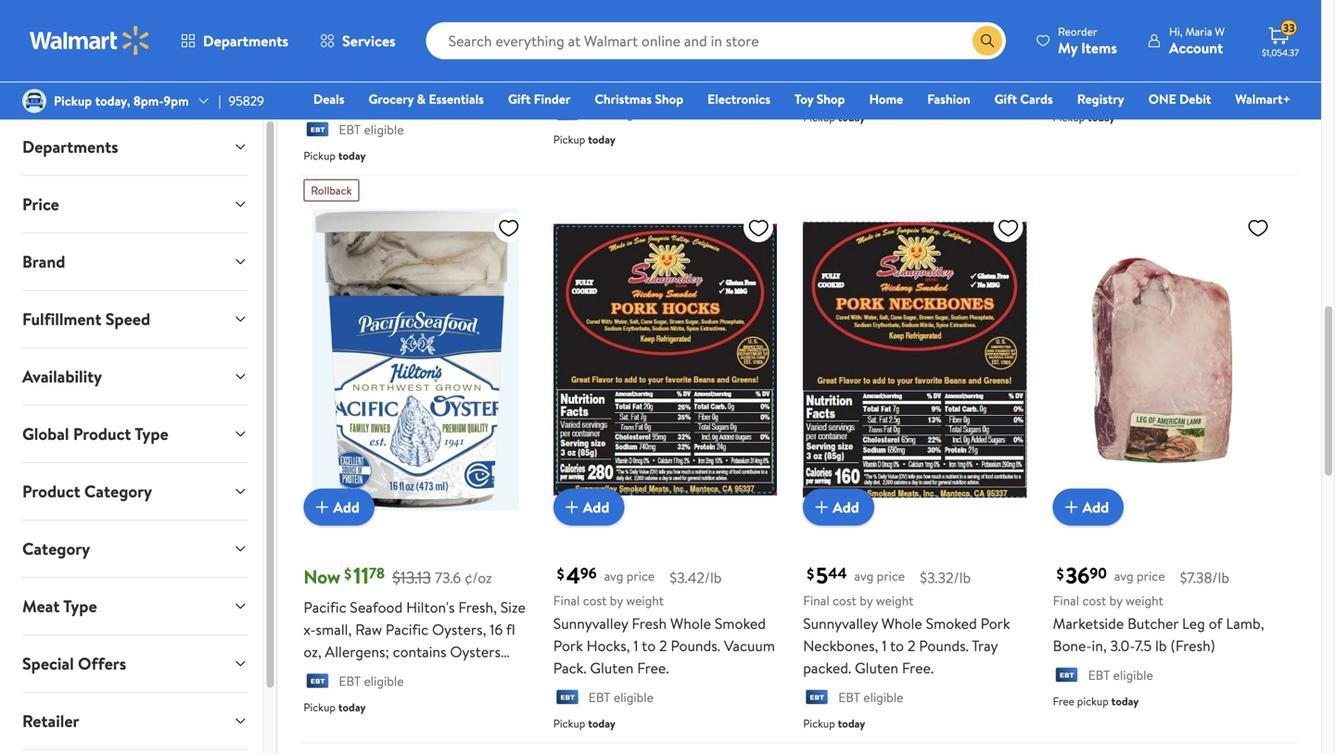 Task type: describe. For each thing, give the bounding box(es) containing it.
category inside dropdown button
[[22, 538, 90, 561]]

departments button
[[165, 19, 304, 63]]

cost for 4
[[583, 592, 607, 610]]

smoked for latitude 45 roasted smoked atlantic salmon, 4 oz
[[1186, 29, 1237, 50]]

fresh inside final cost by weight sunnyvalley fresh whole smoked turkey wings, 1 to 2 pounds. tray pack. gluten free
[[382, 45, 417, 66]]

pack. inside sunnyvalley fresh whole smoked pork hocks, 1 to 2 pounds. vacuum pack. gluten free.
[[553, 658, 587, 679]]

oysters,
[[432, 620, 486, 640]]

cost inside final cost by weight sunnyvalley fresh whole smoked turkey wings, 1 to 2 pounds. tray pack. gluten free
[[333, 24, 357, 42]]

by for 36
[[1109, 592, 1123, 610]]

deals
[[313, 90, 344, 108]]

free pickup today
[[1053, 694, 1139, 710]]

add button for 5
[[803, 489, 874, 526]]

departments inside dropdown button
[[22, 135, 118, 159]]

today for sunnyvalley fresh whole smoked pork hocks, 1 to 2 pounds. vacuum pack. gluten free.
[[588, 716, 616, 732]]

christmas shop
[[595, 90, 683, 108]]

add for 4
[[583, 497, 610, 518]]

hocks,
[[587, 636, 630, 657]]

(fresh)
[[1171, 636, 1215, 657]]

roasted
[[1130, 29, 1182, 50]]

$ for 36
[[1057, 564, 1064, 584]]

price tab
[[7, 176, 263, 233]]

global product type tab
[[7, 406, 263, 463]]

fashion link
[[919, 89, 979, 109]]

pickup today, 8pm-9pm
[[54, 92, 189, 110]]

home link
[[861, 89, 912, 109]]

avg for 4
[[604, 567, 623, 585]]

meat type button
[[7, 579, 263, 635]]

pounds. inside sunnyvalley fresh whole smoked pork hocks, 1 to 2 pounds. vacuum pack. gluten free.
[[671, 636, 720, 657]]

price
[[22, 193, 59, 216]]

account
[[1169, 38, 1223, 58]]

processed
[[379, 664, 444, 685]]

|
[[219, 92, 221, 110]]

items
[[1081, 38, 1117, 58]]

wings,
[[349, 68, 391, 88]]

brand tab
[[7, 234, 263, 290]]

pickup today for sunnyvalley whole smoked pork neckbones, 1 to 2 pounds. tray packed.  gluten free.
[[803, 716, 865, 732]]

2.00
[[553, 74, 582, 94]]

tray inside final cost by weight sunnyvalley fresh whole smoked turkey wings, 1 to 2 pounds. tray pack. gluten free
[[484, 68, 510, 88]]

78
[[369, 563, 385, 584]]

ebt eligible for sunnyvalley fresh whole smoked turkey wings, 1 to 2 pounds. tray pack. gluten free
[[339, 121, 404, 139]]

free. inside sunnyvalley whole smoked pork neckbones, 1 to 2 pounds. tray packed.  gluten free.
[[902, 658, 934, 679]]

facility
[[304, 687, 347, 707]]

45 for cold
[[859, 29, 877, 50]]

eligible for beef choice angus chuck roast, 2.00 - 2.75 lb tray
[[614, 104, 654, 122]]

rollback
[[311, 182, 352, 198]]

x-
[[304, 620, 316, 640]]

global
[[22, 423, 69, 446]]

grocery & essentials
[[369, 90, 484, 108]]

8pm-
[[133, 92, 164, 110]]

loin,
[[854, 51, 884, 72]]

add to favorites list, sunnyvalley whole smoked pork neckbones, 1 to 2 pounds. tray packed.  gluten free. image
[[997, 216, 1020, 239]]

sunnyvalley whole smoked pork neckbones, 1 to 2 pounds. tray packed.  gluten free. image
[[803, 209, 1027, 511]]

reorder my items
[[1058, 24, 1117, 58]]

whole inside final cost by weight sunnyvalley fresh whole smoked turkey wings, 1 to 2 pounds. tray pack. gluten free
[[421, 45, 461, 66]]

in,
[[1092, 636, 1107, 657]]

departments inside popup button
[[203, 31, 288, 51]]

1 add button from the left
[[304, 489, 375, 526]]

Walmart Site-Wide search field
[[426, 22, 1006, 59]]

90
[[1090, 563, 1107, 584]]

eligible for pacific seafood hilton's fresh, size x-small, raw pacific oysters, 16 fl oz, allergens; contains oysters which were processed in a shellfish facility
[[364, 673, 404, 691]]

ebt eligible for sunnyvalley whole smoked pork neckbones, 1 to 2 pounds. tray packed.  gluten free.
[[838, 689, 903, 707]]

ebt image for 36
[[1053, 668, 1081, 686]]

hi,
[[1169, 24, 1183, 39]]

smoked for sunnyvalley fresh whole smoked pork hocks, 1 to 2 pounds. vacuum pack. gluten free.
[[715, 614, 766, 634]]

neckbones,
[[803, 636, 878, 657]]

ebt image for latitude 45 roasted smoked atlantic salmon, 4 oz
[[1053, 83, 1081, 102]]

1 add from the left
[[333, 497, 360, 518]]

offers
[[78, 653, 126, 676]]

to inside sunnyvalley whole smoked pork neckbones, 1 to 2 pounds. tray packed.  gluten free.
[[890, 636, 904, 657]]

deals link
[[305, 89, 353, 109]]

final for 5
[[803, 592, 830, 610]]

ebt for latitude 45 roasted smoked atlantic salmon, 4 oz
[[1088, 82, 1110, 100]]

pickup for sunnyvalley fresh whole smoked turkey wings, 1 to 2 pounds. tray pack. gluten free
[[304, 148, 336, 163]]

oz inside latitude 45 roasted smoked atlantic salmon, 4 oz
[[1173, 51, 1188, 72]]

a
[[463, 664, 470, 685]]

eligible for sunnyvalley fresh whole smoked pork hocks, 1 to 2 pounds. vacuum pack. gluten free.
[[614, 689, 654, 707]]

retailer
[[22, 710, 79, 733]]

1 vertical spatial product
[[22, 480, 80, 503]]

sunnyvalley for 4
[[553, 614, 628, 634]]

today for beef choice angus chuck roast, 2.00 - 2.75 lb tray
[[588, 131, 616, 147]]

cost for 36
[[1082, 592, 1106, 610]]

1 inside final cost by weight sunnyvalley fresh whole smoked turkey wings, 1 to 2 pounds. tray pack. gluten free
[[394, 68, 399, 88]]

add button for 4
[[553, 489, 624, 526]]

&
[[417, 90, 426, 108]]

0 vertical spatial product
[[73, 423, 131, 446]]

special offers
[[22, 653, 126, 676]]

2 inside sunnyvalley whole smoked pork neckbones, 1 to 2 pounds. tray packed.  gluten free.
[[908, 636, 916, 657]]

whole inside sunnyvalley fresh whole smoked pork hocks, 1 to 2 pounds. vacuum pack. gluten free.
[[670, 614, 711, 634]]

electronics
[[708, 90, 771, 108]]

category inside dropdown button
[[84, 480, 152, 503]]

price for 36
[[1137, 567, 1165, 585]]

eligible for sunnyvalley whole smoked pork neckbones, 1 to 2 pounds. tray packed.  gluten free.
[[863, 689, 903, 707]]

sunnyvalley for 5
[[803, 614, 878, 634]]

toy shop
[[795, 90, 845, 108]]

meat type tab
[[7, 579, 263, 635]]

5
[[816, 561, 828, 592]]

pickup for sunnyvalley fresh whole smoked pork hocks, 1 to 2 pounds. vacuum pack. gluten free.
[[553, 716, 585, 732]]

final for 36
[[1053, 592, 1079, 610]]

one debit link
[[1140, 89, 1220, 109]]

hi, maria w account
[[1169, 24, 1225, 58]]

1 inside sunnyvalley whole smoked pork neckbones, 1 to 2 pounds. tray packed.  gluten free.
[[882, 636, 887, 657]]

$ 36 90 avg price
[[1057, 561, 1165, 592]]

gift cards link
[[986, 89, 1061, 109]]

33
[[1283, 20, 1295, 36]]

marketside butcher leg of lamb, bone-in, 3.0-7.5 lb (fresh) image
[[1053, 209, 1277, 511]]

ebt image for 4
[[553, 690, 581, 709]]

availability
[[22, 365, 102, 388]]

brand
[[22, 250, 65, 274]]

ebt for pacific seafood hilton's fresh, size x-small, raw pacific oysters, 16 fl oz, allergens; contains oysters which were processed in a shellfish facility
[[339, 673, 361, 691]]

1 inside sunnyvalley fresh whole smoked pork hocks, 1 to 2 pounds. vacuum pack. gluten free.
[[634, 636, 638, 657]]

today for sunnyvalley whole smoked pork neckbones, 1 to 2 pounds. tray packed.  gluten free.
[[838, 716, 865, 732]]

brand button
[[7, 234, 263, 290]]

ebt for sunnyvalley fresh whole smoked pork hocks, 1 to 2 pounds. vacuum pack. gluten free.
[[589, 689, 611, 707]]

eligible for latitude 45 cold smoked atlantic salmon loin, 8 oz
[[863, 82, 903, 100]]

gift cards
[[994, 90, 1053, 108]]

| 95829
[[219, 92, 264, 110]]

$ for 5
[[807, 564, 814, 584]]

1 vertical spatial 4
[[566, 561, 580, 592]]

ebt image for latitude 45 cold smoked atlantic salmon loin, 8 oz
[[803, 83, 831, 102]]

fresh inside sunnyvalley fresh whole smoked pork hocks, 1 to 2 pounds. vacuum pack. gluten free.
[[632, 614, 667, 634]]

ebt eligible for sunnyvalley fresh whole smoked pork hocks, 1 to 2 pounds. vacuum pack. gluten free.
[[589, 689, 654, 707]]

44
[[828, 563, 847, 584]]

lb inside beef choice angus chuck roast, 2.00 - 2.75 lb tray
[[625, 74, 636, 94]]

4 inside latitude 45 roasted smoked atlantic salmon, 4 oz
[[1161, 51, 1170, 72]]

7.5
[[1135, 636, 1152, 657]]

2 inside final cost by weight sunnyvalley fresh whole smoked turkey wings, 1 to 2 pounds. tray pack. gluten free
[[420, 68, 428, 88]]

tray for avg price
[[972, 636, 998, 657]]

$ 5 44 avg price
[[807, 561, 905, 592]]

choice
[[587, 51, 632, 72]]

special offers tab
[[7, 636, 263, 693]]

salmon,
[[1107, 51, 1157, 72]]

type inside "global product type" dropdown button
[[135, 423, 169, 446]]

marketside butcher leg of lamb, bone-in, 3.0-7.5 lb (fresh)
[[1053, 614, 1264, 657]]

special offers button
[[7, 636, 263, 693]]

ebt eligible for marketside butcher leg of lamb, bone-in, 3.0-7.5 lb (fresh)
[[1088, 667, 1153, 685]]

ebt for sunnyvalley whole smoked pork neckbones, 1 to 2 pounds. tray packed.  gluten free.
[[838, 689, 860, 707]]

pack. inside final cost by weight sunnyvalley fresh whole smoked turkey wings, 1 to 2 pounds. tray pack. gluten free
[[304, 90, 337, 110]]

today right pickup
[[1111, 694, 1139, 710]]

meat type
[[22, 595, 97, 618]]

gift for gift finder
[[508, 90, 531, 108]]

free. inside sunnyvalley fresh whole smoked pork hocks, 1 to 2 pounds. vacuum pack. gluten free.
[[637, 658, 669, 679]]

add for 5
[[833, 497, 859, 518]]

toy shop link
[[786, 89, 853, 109]]

gift finder link
[[500, 89, 579, 109]]

eligible for latitude 45 roasted smoked atlantic salmon, 4 oz
[[1113, 82, 1153, 100]]

today for pacific seafood hilton's fresh, size x-small, raw pacific oysters, 16 fl oz, allergens; contains oysters which were processed in a shellfish facility
[[338, 700, 366, 716]]

electronics link
[[699, 89, 779, 109]]

ebt for marketside butcher leg of lamb, bone-in, 3.0-7.5 lb (fresh)
[[1088, 667, 1110, 685]]

small,
[[316, 620, 352, 640]]

were
[[344, 664, 376, 685]]

ebt for sunnyvalley fresh whole smoked turkey wings, 1 to 2 pounds. tray pack. gluten free
[[339, 121, 361, 139]]

add to favorites list, sunnyvalley fresh whole smoked pork hocks, 1 to 2 pounds. vacuum pack. gluten free. image
[[747, 216, 770, 239]]

smoked inside final cost by weight sunnyvalley fresh whole smoked turkey wings, 1 to 2 pounds. tray pack. gluten free
[[465, 45, 516, 66]]

gift for gift cards
[[994, 90, 1017, 108]]

gluten inside sunnyvalley fresh whole smoked pork hocks, 1 to 2 pounds. vacuum pack. gluten free.
[[590, 658, 634, 679]]

73.6
[[435, 568, 461, 588]]

salmon
[[803, 51, 850, 72]]

eligible for sunnyvalley fresh whole smoked turkey wings, 1 to 2 pounds. tray pack. gluten free
[[364, 121, 404, 139]]

add to favorites list, marketside butcher leg of lamb, bone-in, 3.0-7.5 lb (fresh) image
[[1247, 216, 1269, 239]]

pickup today for latitude 45 cold smoked atlantic salmon loin, 8 oz
[[803, 109, 865, 125]]

special
[[22, 653, 74, 676]]

$ for 4
[[557, 564, 564, 584]]

$7.38/lb final cost by weight
[[1053, 568, 1230, 610]]

$6.97/lb
[[553, 27, 604, 48]]

angus
[[636, 51, 676, 72]]

price button
[[7, 176, 263, 233]]

walmart+ link
[[1227, 89, 1299, 109]]



Task type: locate. For each thing, give the bounding box(es) containing it.
2 horizontal spatial 1
[[882, 636, 887, 657]]

0 horizontal spatial 2
[[420, 68, 428, 88]]

45 up loin,
[[859, 29, 877, 50]]

beef choice angus chuck roast, 2.00 - 2.75 lb tray
[[553, 51, 764, 94]]

pickup today down packed.
[[803, 716, 865, 732]]

1 avg from the left
[[604, 567, 623, 585]]

2 horizontal spatial to
[[890, 636, 904, 657]]

ebt image
[[803, 83, 831, 102], [1053, 83, 1081, 102], [304, 674, 331, 693]]

9pm
[[164, 92, 189, 110]]

pickup today for pacific seafood hilton's fresh, size x-small, raw pacific oysters, 16 fl oz, allergens; contains oysters which were processed in a shellfish facility
[[304, 700, 366, 716]]

3 avg from the left
[[1114, 567, 1134, 585]]

eligible down "7.5"
[[1113, 667, 1153, 685]]

ebt for beef choice angus chuck roast, 2.00 - 2.75 lb tray
[[589, 104, 611, 122]]

1 up grocery
[[394, 68, 399, 88]]

price inside '$ 36 90 avg price'
[[1137, 567, 1165, 585]]

avg for 36
[[1114, 567, 1134, 585]]

add to favorites list, pacific seafood hilton's fresh, size x-small, raw pacific oysters, 16 fl oz, allergens; contains oysters which were processed in a shellfish facility image
[[498, 216, 520, 239]]

tray up gift finder link
[[484, 68, 510, 88]]

seafood
[[350, 598, 403, 618]]

avg
[[604, 567, 623, 585], [854, 567, 874, 585], [1114, 567, 1134, 585]]

pickup for pacific seafood hilton's fresh, size x-small, raw pacific oysters, 16 fl oz, allergens; contains oysters which were processed in a shellfish facility
[[304, 700, 336, 716]]

0 horizontal spatial oz
[[900, 51, 914, 72]]

add to cart image up now
[[311, 497, 333, 519]]

0 horizontal spatial avg
[[604, 567, 623, 585]]

latitude inside latitude 45 cold smoked atlantic salmon loin, 8 oz
[[803, 29, 856, 50]]

tray down 'angus'
[[639, 74, 666, 94]]

1 horizontal spatial price
[[877, 567, 905, 585]]

tab
[[7, 751, 263, 754]]

1 vertical spatial atlantic
[[1053, 51, 1103, 72]]

1 horizontal spatial to
[[642, 636, 656, 657]]

cost inside $7.38/lb final cost by weight
[[1082, 592, 1106, 610]]

0 horizontal spatial whole
[[421, 45, 461, 66]]

add to cart image for sunnyvalley fresh whole smoked pork hocks, 1 to 2 pounds. vacuum pack. gluten free. image
[[561, 497, 583, 519]]

today down toy shop link
[[838, 109, 865, 125]]

2 horizontal spatial ebt image
[[1053, 83, 1081, 102]]

pickup today for latitude 45 roasted smoked atlantic salmon, 4 oz
[[1053, 109, 1115, 125]]

0 horizontal spatial price
[[627, 567, 655, 585]]

0 horizontal spatial to
[[403, 68, 416, 88]]

search icon image
[[980, 33, 995, 48]]

96
[[580, 563, 597, 584]]

$ inside '$ 36 90 avg price'
[[1057, 564, 1064, 584]]

1 horizontal spatial free
[[1053, 694, 1075, 710]]

$ left 5
[[807, 564, 814, 584]]

1 horizontal spatial 45
[[1109, 29, 1126, 50]]

ebt eligible down allergens;
[[339, 673, 404, 691]]

price for 4
[[627, 567, 655, 585]]

11
[[353, 561, 369, 592]]

pickup today for sunnyvalley fresh whole smoked turkey wings, 1 to 2 pounds. tray pack. gluten free
[[304, 148, 366, 163]]

1 horizontal spatial latitude
[[1053, 29, 1106, 50]]

to right 'neckbones,'
[[890, 636, 904, 657]]

tray for $6.97/lb
[[639, 74, 666, 94]]

0 vertical spatial category
[[84, 480, 152, 503]]

0 horizontal spatial add to cart image
[[811, 497, 833, 519]]

today,
[[95, 92, 130, 110]]

add to cart image for 36
[[1060, 497, 1083, 519]]

0 horizontal spatial departments
[[22, 135, 118, 159]]

ebt for latitude 45 cold smoked atlantic salmon loin, 8 oz
[[838, 82, 860, 100]]

avg inside '$ 36 90 avg price'
[[1114, 567, 1134, 585]]

today down were
[[338, 700, 366, 716]]

2 avg from the left
[[854, 567, 874, 585]]

gluten down wings, on the left of page
[[340, 90, 384, 110]]

in
[[448, 664, 459, 685]]

cost down $ 5 44 avg price
[[833, 592, 857, 610]]

1 45 from the left
[[859, 29, 877, 50]]

sunnyvalley up hocks,
[[553, 614, 628, 634]]

fresh up wings, on the left of page
[[382, 45, 417, 66]]

1 free. from the left
[[637, 658, 669, 679]]

ebt eligible
[[838, 82, 903, 100], [1088, 82, 1153, 100], [589, 104, 654, 122], [339, 121, 404, 139], [1088, 667, 1153, 685], [339, 673, 404, 691], [589, 689, 654, 707], [838, 689, 903, 707]]

1 add to cart image from the left
[[811, 497, 833, 519]]

smoked up vacuum
[[715, 614, 766, 634]]

ebt eligible down grocery
[[339, 121, 404, 139]]

pacific up small,
[[304, 598, 346, 618]]

1 vertical spatial pack.
[[553, 658, 587, 679]]

2 horizontal spatial price
[[1137, 567, 1165, 585]]

1 horizontal spatial gluten
[[590, 658, 634, 679]]

gluten down hocks,
[[590, 658, 634, 679]]

0 horizontal spatial lb
[[625, 74, 636, 94]]

oz
[[900, 51, 914, 72], [1173, 51, 1188, 72]]

1 oz from the left
[[900, 51, 914, 72]]

0 horizontal spatial latitude
[[803, 29, 856, 50]]

latitude for salmon,
[[1053, 29, 1106, 50]]

pickup today down which
[[304, 700, 366, 716]]

1 horizontal spatial type
[[135, 423, 169, 446]]

final inside the $3.32/lb final cost by weight
[[803, 592, 830, 610]]

0 horizontal spatial pork
[[553, 636, 583, 657]]

1 horizontal spatial shop
[[817, 90, 845, 108]]

1 shop from the left
[[655, 90, 683, 108]]

fashion
[[927, 90, 970, 108]]

1 horizontal spatial avg
[[854, 567, 874, 585]]

now
[[304, 564, 340, 590]]

by inside final cost by weight sunnyvalley fresh whole smoked turkey wings, 1 to 2 pounds. tray pack. gluten free
[[360, 24, 373, 42]]

walmart image
[[30, 26, 150, 56]]

shellfish
[[473, 664, 525, 685]]

1 horizontal spatial 2
[[659, 636, 667, 657]]

weight for 5
[[876, 592, 914, 610]]

16
[[490, 620, 503, 640]]

today up rollback
[[338, 148, 366, 163]]

oz,
[[304, 642, 321, 663]]

today for latitude 45 cold smoked atlantic salmon loin, 8 oz
[[838, 109, 865, 125]]

pickup today for sunnyvalley fresh whole smoked pork hocks, 1 to 2 pounds. vacuum pack. gluten free.
[[553, 716, 616, 732]]

ebt down deals link
[[339, 121, 361, 139]]

ebt down the '2.75'
[[589, 104, 611, 122]]

2 gift from the left
[[994, 90, 1017, 108]]

atlantic for latitude 45 cold smoked atlantic salmon loin, 8 oz
[[969, 29, 1019, 50]]

0 vertical spatial departments
[[203, 31, 288, 51]]

0 horizontal spatial type
[[63, 595, 97, 618]]

$1,054.37
[[1262, 46, 1299, 59]]

price inside $ 5 44 avg price
[[877, 567, 905, 585]]

shop for christmas shop
[[655, 90, 683, 108]]

add to cart image
[[311, 497, 333, 519], [561, 497, 583, 519]]

fulfillment speed button
[[7, 291, 263, 348]]

smoked inside latitude 45 roasted smoked atlantic salmon, 4 oz
[[1186, 29, 1237, 50]]

tray left the bone-
[[972, 636, 998, 657]]

by up wings, on the left of page
[[360, 24, 373, 42]]

grocery
[[369, 90, 414, 108]]

contains
[[393, 642, 446, 663]]

registry
[[1077, 90, 1124, 108]]

sunnyvalley up turkey
[[304, 45, 378, 66]]

final down 36
[[1053, 592, 1079, 610]]

1 horizontal spatial gift
[[994, 90, 1017, 108]]

cost up marketside
[[1082, 592, 1106, 610]]

pounds. inside sunnyvalley whole smoked pork neckbones, 1 to 2 pounds. tray packed.  gluten free.
[[919, 636, 969, 657]]

0 vertical spatial atlantic
[[969, 29, 1019, 50]]

tray inside sunnyvalley whole smoked pork neckbones, 1 to 2 pounds. tray packed.  gluten free.
[[972, 636, 998, 657]]

lb inside the marketside butcher leg of lamb, bone-in, 3.0-7.5 lb (fresh)
[[1155, 636, 1167, 657]]

1 $ from the left
[[344, 564, 352, 584]]

1 horizontal spatial free.
[[902, 658, 934, 679]]

atlantic up gift cards link
[[969, 29, 1019, 50]]

gift left finder
[[508, 90, 531, 108]]

1 horizontal spatial fresh
[[632, 614, 667, 634]]

product category button
[[7, 464, 263, 520]]

1 vertical spatial lb
[[1155, 636, 1167, 657]]

1 horizontal spatial oz
[[1173, 51, 1188, 72]]

speed
[[105, 308, 150, 331]]

weight inside final cost by weight sunnyvalley fresh whole smoked turkey wings, 1 to 2 pounds. tray pack. gluten free
[[376, 24, 414, 42]]

1 vertical spatial free
[[1053, 694, 1075, 710]]

weight down $ 5 44 avg price
[[876, 592, 914, 610]]

by down '$ 36 90 avg price'
[[1109, 592, 1123, 610]]

avg for 5
[[854, 567, 874, 585]]

pickup
[[1077, 694, 1109, 710]]

pounds. down $3.32/lb
[[919, 636, 969, 657]]

atlantic inside latitude 45 roasted smoked atlantic salmon, 4 oz
[[1053, 51, 1103, 72]]

whole down $3.42/lb
[[670, 614, 711, 634]]

vacuum
[[724, 636, 775, 657]]

departments tab
[[7, 119, 263, 175]]

add to cart image for 5
[[811, 497, 833, 519]]

0 horizontal spatial atlantic
[[969, 29, 1019, 50]]

lb right the '2.75'
[[625, 74, 636, 94]]

final inside final cost by weight sunnyvalley fresh whole smoked turkey wings, 1 to 2 pounds. tray pack. gluten free
[[304, 24, 330, 42]]

0 horizontal spatial 4
[[566, 561, 580, 592]]

1 add to cart image from the left
[[311, 497, 333, 519]]

1 horizontal spatial add to cart image
[[561, 497, 583, 519]]

2 price from the left
[[877, 567, 905, 585]]

1 vertical spatial type
[[63, 595, 97, 618]]

pounds. left vacuum
[[671, 636, 720, 657]]

finder
[[534, 90, 571, 108]]

latitude for salmon
[[803, 29, 856, 50]]

1 horizontal spatial atlantic
[[1053, 51, 1103, 72]]

gluten inside final cost by weight sunnyvalley fresh whole smoked turkey wings, 1 to 2 pounds. tray pack. gluten free
[[340, 90, 384, 110]]

pacific seafood hilton's fresh, size x-small, raw pacific oysters, 16 fl oz, allergens; contains oysters which were processed in a shellfish facility image
[[304, 209, 527, 511]]

weight for 36
[[1126, 592, 1164, 610]]

pack.
[[304, 90, 337, 110], [553, 658, 587, 679]]

$ 4 96 avg price
[[557, 561, 655, 592]]

price inside $ 4 96 avg price
[[627, 567, 655, 585]]

cost up turkey
[[333, 24, 357, 42]]

ebt eligible for latitude 45 cold smoked atlantic salmon loin, 8 oz
[[838, 82, 903, 100]]

shop down 'angus'
[[655, 90, 683, 108]]

today down hocks,
[[588, 716, 616, 732]]

shop right toy
[[817, 90, 845, 108]]

pickup for sunnyvalley whole smoked pork neckbones, 1 to 2 pounds. tray packed.  gluten free.
[[803, 716, 835, 732]]

toy
[[795, 90, 813, 108]]

3 add button from the left
[[803, 489, 874, 526]]

today for latitude 45 roasted smoked atlantic salmon, 4 oz
[[1088, 109, 1115, 125]]

2 add from the left
[[583, 497, 610, 518]]

0 vertical spatial pacific
[[304, 598, 346, 618]]

availability tab
[[7, 349, 263, 405]]

0 horizontal spatial free.
[[637, 658, 669, 679]]

global product type button
[[7, 406, 263, 463]]

95829
[[229, 92, 264, 110]]

0 horizontal spatial pack.
[[304, 90, 337, 110]]

today down registry
[[1088, 109, 1115, 125]]

final
[[304, 24, 330, 42], [553, 592, 580, 610], [803, 592, 830, 610], [1053, 592, 1079, 610]]

type inside meat type dropdown button
[[63, 595, 97, 618]]

weight inside $3.42/lb final cost by weight
[[626, 592, 664, 610]]

weight up butcher
[[1126, 592, 1164, 610]]

ebt eligible down loin,
[[838, 82, 903, 100]]

1 horizontal spatial sunnyvalley
[[553, 614, 628, 634]]

eligible down 8
[[863, 82, 903, 100]]

by for 5
[[860, 592, 873, 610]]

2 free. from the left
[[902, 658, 934, 679]]

departments button
[[7, 119, 263, 175]]

4 $ from the left
[[1057, 564, 1064, 584]]

2 horizontal spatial avg
[[1114, 567, 1134, 585]]

ebt down loin,
[[838, 82, 860, 100]]

pickup for beef choice angus chuck roast, 2.00 - 2.75 lb tray
[[553, 131, 585, 147]]

2 inside sunnyvalley fresh whole smoked pork hocks, 1 to 2 pounds. vacuum pack. gluten free.
[[659, 636, 667, 657]]

category tab
[[7, 521, 263, 578]]

sunnyvalley whole smoked pork neckbones, 1 to 2 pounds. tray packed.  gluten free.
[[803, 614, 1010, 679]]

0 vertical spatial type
[[135, 423, 169, 446]]

retailer button
[[7, 694, 263, 750]]

ebt down items
[[1088, 82, 1110, 100]]

0 vertical spatial fresh
[[382, 45, 417, 66]]

sunnyvalley inside sunnyvalley whole smoked pork neckbones, 1 to 2 pounds. tray packed.  gluten free.
[[803, 614, 878, 634]]

3 $ from the left
[[807, 564, 814, 584]]

pickup for latitude 45 roasted smoked atlantic salmon, 4 oz
[[1053, 109, 1085, 125]]

eligible for marketside butcher leg of lamb, bone-in, 3.0-7.5 lb (fresh)
[[1113, 667, 1153, 685]]

1 horizontal spatial 1
[[634, 636, 638, 657]]

cost for 5
[[833, 592, 857, 610]]

shop
[[655, 90, 683, 108], [817, 90, 845, 108]]

0 horizontal spatial 45
[[859, 29, 877, 50]]

add up 90
[[1083, 497, 1109, 518]]

shop for toy shop
[[817, 90, 845, 108]]

1 vertical spatial pork
[[553, 636, 583, 657]]

2 horizontal spatial whole
[[882, 614, 922, 634]]

fl
[[506, 620, 515, 640]]

smoked inside sunnyvalley whole smoked pork neckbones, 1 to 2 pounds. tray packed.  gluten free.
[[926, 614, 977, 634]]

add to cart image
[[811, 497, 833, 519], [1060, 497, 1083, 519]]

tray inside beef choice angus chuck roast, 2.00 - 2.75 lb tray
[[639, 74, 666, 94]]

2 latitude from the left
[[1053, 29, 1106, 50]]

pounds. inside final cost by weight sunnyvalley fresh whole smoked turkey wings, 1 to 2 pounds. tray pack. gluten free
[[432, 68, 481, 88]]

ebt eligible down hocks,
[[589, 689, 654, 707]]

Search search field
[[426, 22, 1006, 59]]

2
[[420, 68, 428, 88], [659, 636, 667, 657], [908, 636, 916, 657]]

0 vertical spatial lb
[[625, 74, 636, 94]]

cost inside $3.42/lb final cost by weight
[[583, 592, 607, 610]]

turkey
[[304, 68, 345, 88]]

essentials
[[429, 90, 484, 108]]

to right hocks,
[[642, 636, 656, 657]]

$ inside $ 4 96 avg price
[[557, 564, 564, 584]]

by inside $3.42/lb final cost by weight
[[610, 592, 623, 610]]

ebt down packed.
[[838, 689, 860, 707]]

ebt eligible down packed.
[[838, 689, 903, 707]]

one
[[1149, 90, 1176, 108]]

add to cart image up 44
[[811, 497, 833, 519]]

1 horizontal spatial lb
[[1155, 636, 1167, 657]]

3 add from the left
[[833, 497, 859, 518]]

avg inside $ 4 96 avg price
[[604, 567, 623, 585]]

gluten inside sunnyvalley whole smoked pork neckbones, 1 to 2 pounds. tray packed.  gluten free.
[[855, 658, 898, 679]]

by inside $7.38/lb final cost by weight
[[1109, 592, 1123, 610]]

butcher
[[1128, 614, 1179, 634]]

eligible down hocks,
[[614, 689, 654, 707]]

2 horizontal spatial gluten
[[855, 658, 898, 679]]

0 horizontal spatial 1
[[394, 68, 399, 88]]

sunnyvalley fresh whole smoked pork hocks, 1 to 2 pounds. vacuum pack. gluten free.
[[553, 614, 775, 679]]

0 horizontal spatial gift
[[508, 90, 531, 108]]

atlantic down 'reorder'
[[1053, 51, 1103, 72]]

eligible down salmon,
[[1113, 82, 1153, 100]]

0 vertical spatial free
[[387, 90, 416, 110]]

45 inside latitude 45 cold smoked atlantic salmon loin, 8 oz
[[859, 29, 877, 50]]

2 horizontal spatial tray
[[972, 636, 998, 657]]

2 down the $3.32/lb final cost by weight
[[908, 636, 916, 657]]

add button up "96"
[[553, 489, 624, 526]]

cost down $ 4 96 avg price
[[583, 592, 607, 610]]

$
[[344, 564, 352, 584], [557, 564, 564, 584], [807, 564, 814, 584], [1057, 564, 1064, 584]]

free left &
[[387, 90, 416, 110]]

1 vertical spatial departments
[[22, 135, 118, 159]]

smoked inside sunnyvalley fresh whole smoked pork hocks, 1 to 2 pounds. vacuum pack. gluten free.
[[715, 614, 766, 634]]

services button
[[304, 19, 411, 63]]

smoked inside latitude 45 cold smoked atlantic salmon loin, 8 oz
[[914, 29, 965, 50]]

ebt
[[838, 82, 860, 100], [1088, 82, 1110, 100], [589, 104, 611, 122], [339, 121, 361, 139], [1088, 667, 1110, 685], [339, 673, 361, 691], [589, 689, 611, 707], [838, 689, 860, 707]]

type down availability tab
[[135, 423, 169, 446]]

pickup today up rollback
[[304, 148, 366, 163]]

2 45 from the left
[[1109, 29, 1126, 50]]

ebt image
[[553, 106, 581, 124], [304, 122, 331, 140], [1053, 668, 1081, 686], [553, 690, 581, 709], [803, 690, 831, 709]]

atlantic inside latitude 45 cold smoked atlantic salmon loin, 8 oz
[[969, 29, 1019, 50]]

1 right 'neckbones,'
[[882, 636, 887, 657]]

 image
[[22, 89, 46, 113]]

sunnyvalley inside sunnyvalley fresh whole smoked pork hocks, 1 to 2 pounds. vacuum pack. gluten free.
[[553, 614, 628, 634]]

1 gift from the left
[[508, 90, 531, 108]]

1 horizontal spatial pork
[[981, 614, 1010, 634]]

$ left 11
[[344, 564, 352, 584]]

ebt eligible for beef choice angus chuck roast, 2.00 - 2.75 lb tray
[[589, 104, 654, 122]]

0 horizontal spatial add to cart image
[[311, 497, 333, 519]]

of
[[1209, 614, 1223, 634]]

add for 36
[[1083, 497, 1109, 518]]

weight for 4
[[626, 592, 664, 610]]

0 horizontal spatial tray
[[484, 68, 510, 88]]

pacific up contains in the left bottom of the page
[[386, 620, 428, 640]]

1 horizontal spatial add to cart image
[[1060, 497, 1083, 519]]

45 for roasted
[[1109, 29, 1126, 50]]

1 horizontal spatial ebt image
[[803, 83, 831, 102]]

final down 5
[[803, 592, 830, 610]]

$ inside "now $ 11 78 $13.13 73.6 ¢/oz pacific seafood hilton's fresh, size x-small, raw pacific oysters, 16 fl oz, allergens; contains oysters which were processed in a shellfish facility"
[[344, 564, 352, 584]]

ebt eligible down 3.0-
[[1088, 667, 1153, 685]]

2 oz from the left
[[1173, 51, 1188, 72]]

1 horizontal spatial pacific
[[386, 620, 428, 640]]

1 horizontal spatial whole
[[670, 614, 711, 634]]

cards
[[1020, 90, 1053, 108]]

ebt down allergens;
[[339, 673, 361, 691]]

avg inside $ 5 44 avg price
[[854, 567, 874, 585]]

0 horizontal spatial ebt image
[[304, 674, 331, 693]]

product category tab
[[7, 464, 263, 520]]

2 add to cart image from the left
[[561, 497, 583, 519]]

ebt eligible for pacific seafood hilton's fresh, size x-small, raw pacific oysters, 16 fl oz, allergens; contains oysters which were processed in a shellfish facility
[[339, 673, 404, 691]]

¢/oz
[[464, 568, 492, 588]]

free
[[387, 90, 416, 110], [1053, 694, 1075, 710]]

today down packed.
[[838, 716, 865, 732]]

4 add button from the left
[[1053, 489, 1124, 526]]

2 add button from the left
[[553, 489, 624, 526]]

0 vertical spatial pork
[[981, 614, 1010, 634]]

now $ 11 78 $13.13 73.6 ¢/oz pacific seafood hilton's fresh, size x-small, raw pacific oysters, 16 fl oz, allergens; contains oysters which were processed in a shellfish facility
[[304, 561, 526, 707]]

pickup for latitude 45 cold smoked atlantic salmon loin, 8 oz
[[803, 109, 835, 125]]

global product type
[[22, 423, 169, 446]]

weight down $ 4 96 avg price
[[626, 592, 664, 610]]

pork inside sunnyvalley fresh whole smoked pork hocks, 1 to 2 pounds. vacuum pack. gluten free.
[[553, 636, 583, 657]]

whole inside sunnyvalley whole smoked pork neckbones, 1 to 2 pounds. tray packed.  gluten free.
[[882, 614, 922, 634]]

$13.13
[[392, 566, 431, 590]]

free inside final cost by weight sunnyvalley fresh whole smoked turkey wings, 1 to 2 pounds. tray pack. gluten free
[[387, 90, 416, 110]]

to inside final cost by weight sunnyvalley fresh whole smoked turkey wings, 1 to 2 pounds. tray pack. gluten free
[[403, 68, 416, 88]]

free. down $3.42/lb final cost by weight
[[637, 658, 669, 679]]

one debit
[[1149, 90, 1211, 108]]

1 vertical spatial fresh
[[632, 614, 667, 634]]

leg
[[1182, 614, 1205, 634]]

pounds. up essentials
[[432, 68, 481, 88]]

oz right 8
[[900, 51, 914, 72]]

ebt eligible for latitude 45 roasted smoked atlantic salmon, 4 oz
[[1088, 82, 1153, 100]]

2 horizontal spatial sunnyvalley
[[803, 614, 878, 634]]

category button
[[7, 521, 263, 578]]

price right "96"
[[627, 567, 655, 585]]

$3.42/lb
[[670, 568, 722, 588]]

0 horizontal spatial fresh
[[382, 45, 417, 66]]

pickup today down finder
[[553, 131, 616, 147]]

2 horizontal spatial 2
[[908, 636, 916, 657]]

2 add to cart image from the left
[[1060, 497, 1083, 519]]

add to cart image for 'pacific seafood hilton's fresh, size x-small, raw pacific oysters, 16 fl oz, allergens; contains oysters which were processed in a shellfish facility' image
[[311, 497, 333, 519]]

final inside $3.42/lb final cost by weight
[[553, 592, 580, 610]]

0 horizontal spatial gluten
[[340, 90, 384, 110]]

today for sunnyvalley fresh whole smoked turkey wings, 1 to 2 pounds. tray pack. gluten free
[[338, 148, 366, 163]]

0 vertical spatial 4
[[1161, 51, 1170, 72]]

cost inside the $3.32/lb final cost by weight
[[833, 592, 857, 610]]

0 horizontal spatial sunnyvalley
[[304, 45, 378, 66]]

2 horizontal spatial pounds.
[[919, 636, 969, 657]]

$ left 36
[[1057, 564, 1064, 584]]

by for 4
[[610, 592, 623, 610]]

smoked right cold
[[914, 29, 965, 50]]

eligible down sunnyvalley whole smoked pork neckbones, 1 to 2 pounds. tray packed.  gluten free.
[[863, 689, 903, 707]]

price up butcher
[[1137, 567, 1165, 585]]

today down christmas
[[588, 131, 616, 147]]

sunnyvalley fresh whole smoked pork hocks, 1 to 2 pounds. vacuum pack. gluten free. image
[[553, 209, 777, 511]]

pork
[[981, 614, 1010, 634], [553, 636, 583, 657]]

hilton's
[[406, 598, 455, 618]]

$ inside $ 5 44 avg price
[[807, 564, 814, 584]]

1 horizontal spatial pack.
[[553, 658, 587, 679]]

retailer tab
[[7, 694, 263, 750]]

1 price from the left
[[627, 567, 655, 585]]

0 vertical spatial pack.
[[304, 90, 337, 110]]

pickup today for beef choice angus chuck roast, 2.00 - 2.75 lb tray
[[553, 131, 616, 147]]

0 horizontal spatial pounds.
[[432, 68, 481, 88]]

sunnyvalley inside final cost by weight sunnyvalley fresh whole smoked turkey wings, 1 to 2 pounds. tray pack. gluten free
[[304, 45, 378, 66]]

free left pickup
[[1053, 694, 1075, 710]]

roast,
[[724, 51, 764, 72]]

final inside $7.38/lb final cost by weight
[[1053, 592, 1079, 610]]

1 vertical spatial pacific
[[386, 620, 428, 640]]

ebt image for 5
[[803, 690, 831, 709]]

avg right 44
[[854, 567, 874, 585]]

2 shop from the left
[[817, 90, 845, 108]]

45 inside latitude 45 roasted smoked atlantic salmon, 4 oz
[[1109, 29, 1126, 50]]

whole down the $3.32/lb final cost by weight
[[882, 614, 922, 634]]

$3.42/lb final cost by weight
[[553, 568, 722, 610]]

pork inside sunnyvalley whole smoked pork neckbones, 1 to 2 pounds. tray packed.  gluten free.
[[981, 614, 1010, 634]]

latitude 45 cold smoked atlantic salmon loin, 8 oz
[[803, 29, 1019, 72]]

add up 44
[[833, 497, 859, 518]]

ebt eligible down the '2.75'
[[589, 104, 654, 122]]

1 latitude from the left
[[803, 29, 856, 50]]

product right global
[[73, 423, 131, 446]]

add up "96"
[[583, 497, 610, 518]]

registry link
[[1069, 89, 1133, 109]]

eligible
[[863, 82, 903, 100], [1113, 82, 1153, 100], [614, 104, 654, 122], [364, 121, 404, 139], [1113, 667, 1153, 685], [364, 673, 404, 691], [614, 689, 654, 707], [863, 689, 903, 707]]

by inside the $3.32/lb final cost by weight
[[860, 592, 873, 610]]

ebt up free pickup today
[[1088, 667, 1110, 685]]

add button for 36
[[1053, 489, 1124, 526]]

36
[[1066, 561, 1090, 592]]

to up grocery & essentials
[[403, 68, 416, 88]]

fulfillment speed tab
[[7, 291, 263, 348]]

cost
[[333, 24, 357, 42], [583, 592, 607, 610], [833, 592, 857, 610], [1082, 592, 1106, 610]]

45
[[859, 29, 877, 50], [1109, 29, 1126, 50]]

$3.32/lb
[[920, 568, 971, 588]]

1 horizontal spatial departments
[[203, 31, 288, 51]]

fulfillment speed
[[22, 308, 150, 331]]

smoked for latitude 45 cold smoked atlantic salmon loin, 8 oz
[[914, 29, 965, 50]]

my
[[1058, 38, 1078, 58]]

pack. right shellfish
[[553, 658, 587, 679]]

gift left cards
[[994, 90, 1017, 108]]

avg right "96"
[[604, 567, 623, 585]]

category
[[84, 480, 152, 503], [22, 538, 90, 561]]

latitude inside latitude 45 roasted smoked atlantic salmon, 4 oz
[[1053, 29, 1106, 50]]

maria
[[1185, 24, 1212, 39]]

oz inside latitude 45 cold smoked atlantic salmon loin, 8 oz
[[900, 51, 914, 72]]

1 horizontal spatial pounds.
[[671, 636, 720, 657]]

4 add from the left
[[1083, 497, 1109, 518]]

atlantic for latitude 45 roasted smoked atlantic salmon, 4 oz
[[1053, 51, 1103, 72]]

pickup today down toy shop link
[[803, 109, 865, 125]]

departments
[[203, 31, 288, 51], [22, 135, 118, 159]]

services
[[342, 31, 396, 51]]

final for 4
[[553, 592, 580, 610]]

weight inside the $3.32/lb final cost by weight
[[876, 592, 914, 610]]

price for 5
[[877, 567, 905, 585]]

sunnyvalley
[[304, 45, 378, 66], [553, 614, 628, 634], [803, 614, 878, 634]]

beef
[[553, 51, 584, 72]]

fresh down $3.42/lb final cost by weight
[[632, 614, 667, 634]]

avg right 90
[[1114, 567, 1134, 585]]

add button up 44
[[803, 489, 874, 526]]

0 horizontal spatial free
[[387, 90, 416, 110]]

2 $ from the left
[[557, 564, 564, 584]]

free. down the $3.32/lb final cost by weight
[[902, 658, 934, 679]]

pacific
[[304, 598, 346, 618], [386, 620, 428, 640]]

0 horizontal spatial shop
[[655, 90, 683, 108]]

weight inside $7.38/lb final cost by weight
[[1126, 592, 1164, 610]]

departments up 95829
[[203, 31, 288, 51]]

1 vertical spatial category
[[22, 538, 90, 561]]

3 price from the left
[[1137, 567, 1165, 585]]

by down $ 4 96 avg price
[[610, 592, 623, 610]]

1 horizontal spatial 4
[[1161, 51, 1170, 72]]

reorder
[[1058, 24, 1097, 39]]

debit
[[1179, 90, 1211, 108]]

to inside sunnyvalley fresh whole smoked pork hocks, 1 to 2 pounds. vacuum pack. gluten free.
[[642, 636, 656, 657]]

grocery & essentials link
[[360, 89, 492, 109]]

1 horizontal spatial tray
[[639, 74, 666, 94]]

0 horizontal spatial pacific
[[304, 598, 346, 618]]



Task type: vqa. For each thing, say whether or not it's contained in the screenshot.
$19.14
no



